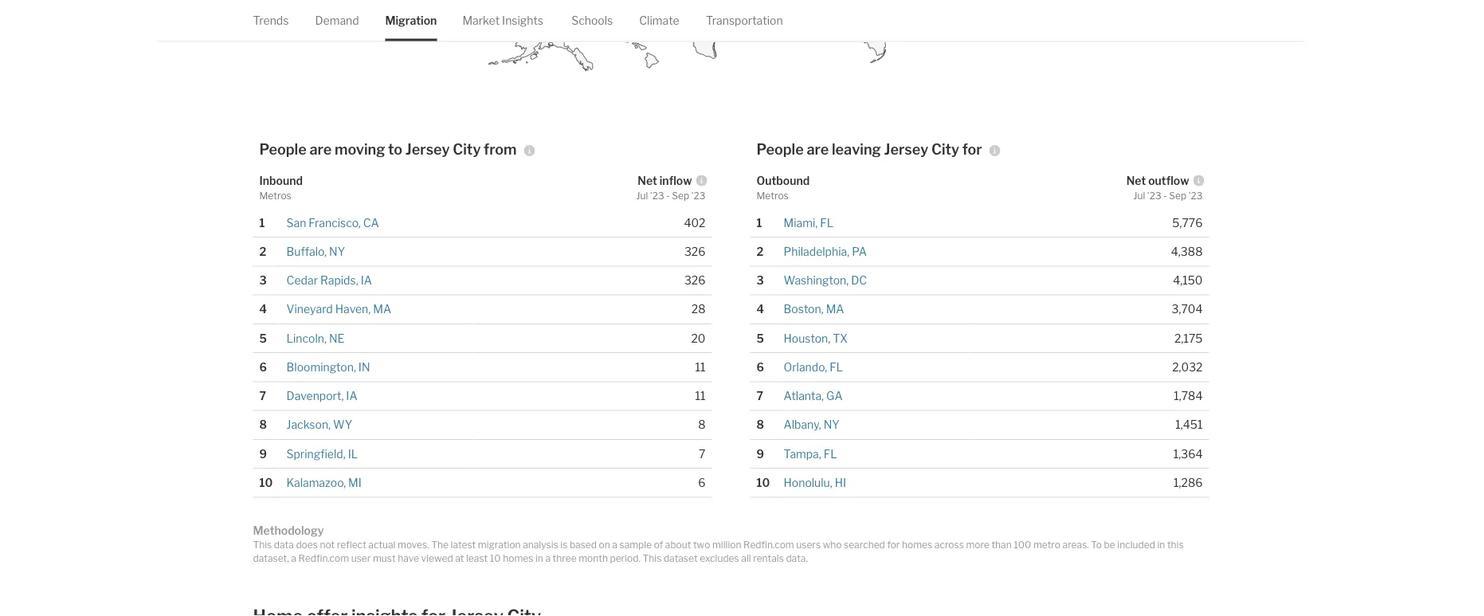Task type: describe. For each thing, give the bounding box(es) containing it.
the
[[432, 539, 449, 551]]

1 horizontal spatial homes
[[903, 539, 933, 551]]

1 horizontal spatial redfin.com
[[744, 539, 795, 551]]

- for people are leaving jersey city for
[[1164, 190, 1168, 202]]

atlanta, ga
[[784, 389, 843, 403]]

across
[[935, 539, 965, 551]]

kalamazoo,
[[287, 476, 346, 490]]

tampa, fl
[[784, 447, 838, 461]]

10 for people are leaving jersey city for
[[757, 476, 770, 490]]

1 horizontal spatial 7
[[699, 447, 706, 461]]

cedar
[[287, 274, 318, 287]]

million
[[713, 539, 742, 551]]

are for moving
[[310, 141, 332, 158]]

philadelphia, pa
[[784, 245, 867, 258]]

schools
[[572, 14, 613, 27]]

davenport, ia link
[[287, 389, 358, 403]]

6 for people are leaving jersey city for
[[757, 360, 765, 374]]

inflow
[[660, 174, 692, 187]]

8 for people are moving to jersey city from
[[260, 418, 267, 432]]

5,776
[[1173, 216, 1203, 229]]

areas.
[[1063, 539, 1090, 551]]

1 horizontal spatial in
[[1158, 539, 1166, 551]]

326 for buffalo, ny
[[685, 245, 706, 258]]

3 '23 from the left
[[1148, 190, 1162, 202]]

7 for people are leaving jersey city for
[[757, 389, 764, 403]]

0 horizontal spatial a
[[291, 553, 297, 564]]

1,784
[[1175, 389, 1203, 403]]

jul '23 - sep '23 for people are leaving jersey city for
[[1134, 190, 1203, 202]]

must
[[373, 553, 396, 564]]

latest
[[451, 539, 476, 551]]

from
[[484, 141, 517, 158]]

leaving
[[832, 141, 882, 158]]

migration
[[478, 539, 521, 551]]

fl for miami, fl
[[821, 216, 834, 229]]

20
[[692, 331, 706, 345]]

tx
[[833, 331, 848, 345]]

28
[[692, 303, 706, 316]]

not
[[320, 539, 335, 551]]

cedar rapids, ia
[[287, 274, 372, 287]]

trends
[[253, 14, 289, 27]]

in
[[359, 360, 370, 374]]

on
[[599, 539, 611, 551]]

to
[[1092, 539, 1103, 551]]

moving
[[335, 141, 385, 158]]

san francisco, ca link
[[287, 216, 379, 229]]

6 for people are moving to jersey city from
[[260, 360, 267, 374]]

springfield, il link
[[287, 447, 358, 461]]

analysis
[[523, 539, 559, 551]]

transportation
[[706, 14, 783, 27]]

davenport,
[[287, 389, 344, 403]]

outbound
[[757, 174, 810, 187]]

2 for people are leaving jersey city for
[[757, 245, 764, 258]]

period.
[[610, 553, 641, 564]]

2,175
[[1175, 331, 1203, 345]]

are for leaving
[[807, 141, 829, 158]]

this
[[1168, 539, 1184, 551]]

jackson,
[[287, 418, 331, 432]]

bloomington, in link
[[287, 360, 370, 374]]

fl for orlando, fl
[[830, 360, 844, 374]]

albany,
[[784, 418, 822, 432]]

2 city from the left
[[932, 141, 960, 158]]

8 for people are leaving jersey city for
[[757, 418, 765, 432]]

- for people are moving to jersey city from
[[667, 190, 670, 202]]

4 '23 from the left
[[1189, 190, 1203, 202]]

people are leaving jersey city for
[[757, 141, 983, 158]]

sample
[[620, 539, 652, 551]]

users
[[797, 539, 821, 551]]

ny for buffalo, ny
[[329, 245, 345, 258]]

san
[[287, 216, 306, 229]]

outflow
[[1149, 174, 1190, 187]]

lincoln, ne link
[[287, 331, 345, 345]]

11 for in
[[696, 360, 706, 374]]

based
[[570, 539, 597, 551]]

4 for people are moving to jersey city from
[[260, 303, 267, 316]]

fl for tampa, fl
[[824, 447, 838, 461]]

kalamazoo, mi
[[287, 476, 362, 490]]

migration
[[385, 14, 437, 27]]

1 horizontal spatial 6
[[699, 476, 706, 490]]

people for people are moving to jersey city from
[[260, 141, 307, 158]]

0 vertical spatial for
[[963, 141, 983, 158]]

9 for people are leaving jersey city for
[[757, 447, 765, 461]]

data.
[[786, 553, 808, 564]]

searched
[[844, 539, 886, 551]]

net inflow
[[638, 174, 692, 187]]

honolulu,
[[784, 476, 833, 490]]

0 vertical spatial ia
[[361, 274, 372, 287]]

1 city from the left
[[453, 141, 481, 158]]

data
[[274, 539, 294, 551]]

2 8 from the left
[[699, 418, 706, 432]]

washington, dc
[[784, 274, 868, 287]]

jackson, wy
[[287, 418, 353, 432]]

7 for people are moving to jersey city from
[[260, 389, 266, 403]]

0 horizontal spatial this
[[253, 539, 272, 551]]

1 ma from the left
[[373, 303, 392, 316]]

philadelphia,
[[784, 245, 850, 258]]

philadelphia, pa link
[[784, 245, 867, 258]]

schools link
[[572, 0, 613, 41]]

ca
[[363, 216, 379, 229]]

inbound
[[260, 174, 303, 187]]

miami, fl link
[[784, 216, 834, 229]]

9 for people are moving to jersey city from
[[260, 447, 267, 461]]

lincoln,
[[287, 331, 327, 345]]

actual
[[369, 539, 396, 551]]

jul '23 - sep '23 for people are moving to jersey city from
[[637, 190, 706, 202]]

houston, tx link
[[784, 331, 848, 345]]

1,286
[[1174, 476, 1203, 490]]

trends link
[[253, 0, 289, 41]]

hi
[[835, 476, 847, 490]]

three
[[553, 553, 577, 564]]

net for people are moving to jersey city from
[[638, 174, 658, 187]]

ne
[[329, 331, 345, 345]]

viewed
[[421, 553, 453, 564]]

about
[[666, 539, 692, 551]]

buffalo, ny
[[287, 245, 345, 258]]

orlando, fl
[[784, 360, 844, 374]]

1 for people are moving to jersey city from
[[260, 216, 265, 229]]



Task type: locate. For each thing, give the bounding box(es) containing it.
ny
[[329, 245, 345, 258], [824, 418, 840, 432]]

orlando,
[[784, 360, 828, 374]]

1 horizontal spatial -
[[1164, 190, 1168, 202]]

are left leaving
[[807, 141, 829, 158]]

fl right tampa,
[[824, 447, 838, 461]]

0 horizontal spatial ia
[[346, 389, 358, 403]]

metros
[[260, 190, 292, 202], [757, 190, 789, 202]]

4 left boston,
[[757, 303, 765, 316]]

2 ma from the left
[[826, 303, 845, 316]]

1,451
[[1176, 418, 1203, 432]]

jersey right leaving
[[885, 141, 929, 158]]

to
[[388, 141, 403, 158]]

this
[[253, 539, 272, 551], [643, 553, 662, 564]]

jersey
[[406, 141, 450, 158], [885, 141, 929, 158]]

springfield, il
[[287, 447, 358, 461]]

a down analysis
[[546, 553, 551, 564]]

1 vertical spatial this
[[643, 553, 662, 564]]

1 horizontal spatial ia
[[361, 274, 372, 287]]

3
[[260, 274, 267, 287], [757, 274, 764, 287]]

in left the this
[[1158, 539, 1166, 551]]

1 horizontal spatial jul '23 - sep '23
[[1134, 190, 1203, 202]]

2 horizontal spatial 8
[[757, 418, 765, 432]]

bloomington, in
[[287, 360, 370, 374]]

326 for cedar rapids, ia
[[685, 274, 706, 287]]

1 vertical spatial fl
[[830, 360, 844, 374]]

redfin.com up rentals
[[744, 539, 795, 551]]

more
[[967, 539, 990, 551]]

0 vertical spatial 11
[[696, 360, 706, 374]]

1 horizontal spatial 2
[[757, 245, 764, 258]]

vineyard
[[287, 303, 333, 316]]

1 jul '23 - sep '23 from the left
[[637, 190, 706, 202]]

net for people are leaving jersey city for
[[1127, 174, 1147, 187]]

at
[[455, 553, 464, 564]]

haven,
[[335, 303, 371, 316]]

market insights
[[463, 14, 544, 27]]

4
[[260, 303, 267, 316], [757, 303, 765, 316]]

0 vertical spatial 326
[[685, 245, 706, 258]]

san francisco, ca
[[287, 216, 379, 229]]

houston,
[[784, 331, 831, 345]]

1 vertical spatial ia
[[346, 389, 358, 403]]

methodology
[[253, 524, 324, 538]]

0 horizontal spatial 5
[[260, 331, 267, 345]]

metros down outbound
[[757, 190, 789, 202]]

1 horizontal spatial 8
[[699, 418, 706, 432]]

'23
[[650, 190, 665, 202], [692, 190, 706, 202], [1148, 190, 1162, 202], [1189, 190, 1203, 202]]

for
[[963, 141, 983, 158], [888, 539, 900, 551]]

2 1 from the left
[[757, 216, 763, 229]]

1 vertical spatial ny
[[824, 418, 840, 432]]

3 left washington,
[[757, 274, 764, 287]]

1 horizontal spatial metros
[[757, 190, 789, 202]]

9 left tampa,
[[757, 447, 765, 461]]

1 horizontal spatial a
[[546, 553, 551, 564]]

be
[[1105, 539, 1116, 551]]

1 vertical spatial redfin.com
[[299, 553, 349, 564]]

market
[[463, 14, 500, 27]]

11 for ia
[[696, 389, 706, 403]]

1 left miami,
[[757, 216, 763, 229]]

7
[[260, 389, 266, 403], [757, 389, 764, 403], [699, 447, 706, 461]]

326 up 28
[[685, 274, 706, 287]]

1 vertical spatial 11
[[696, 389, 706, 403]]

326 down 402
[[685, 245, 706, 258]]

transportation link
[[706, 0, 783, 41]]

jul '23 - sep '23 down inflow
[[637, 190, 706, 202]]

climate link
[[640, 0, 680, 41]]

10 left honolulu,
[[757, 476, 770, 490]]

1 horizontal spatial ma
[[826, 303, 845, 316]]

1 5 from the left
[[260, 331, 267, 345]]

1 horizontal spatial ny
[[824, 418, 840, 432]]

0 horizontal spatial metros
[[260, 190, 292, 202]]

2 left buffalo,
[[260, 245, 267, 258]]

atlanta,
[[784, 389, 824, 403]]

1 - from the left
[[667, 190, 670, 202]]

0 horizontal spatial people
[[260, 141, 307, 158]]

2 horizontal spatial a
[[613, 539, 618, 551]]

are left moving on the left
[[310, 141, 332, 158]]

10 for people are moving to jersey city from
[[260, 476, 273, 490]]

francisco,
[[309, 216, 361, 229]]

3 for people are leaving jersey city for
[[757, 274, 764, 287]]

0 horizontal spatial 9
[[260, 447, 267, 461]]

fl right miami,
[[821, 216, 834, 229]]

people up 'inbound'
[[260, 141, 307, 158]]

2 jersey from the left
[[885, 141, 929, 158]]

homes left across
[[903, 539, 933, 551]]

0 vertical spatial this
[[253, 539, 272, 551]]

rentals
[[754, 553, 784, 564]]

1 horizontal spatial jul
[[1134, 190, 1146, 202]]

0 horizontal spatial homes
[[503, 553, 534, 564]]

0 horizontal spatial city
[[453, 141, 481, 158]]

1 1 from the left
[[260, 216, 265, 229]]

jul down net inflow
[[637, 190, 648, 202]]

5 left the lincoln,
[[260, 331, 267, 345]]

sep down inflow
[[672, 190, 690, 202]]

metros for people are leaving jersey city for
[[757, 190, 789, 202]]

this down of
[[643, 553, 662, 564]]

jul '23 - sep '23
[[637, 190, 706, 202], [1134, 190, 1203, 202]]

1 horizontal spatial 5
[[757, 331, 764, 345]]

6
[[260, 360, 267, 374], [757, 360, 765, 374], [699, 476, 706, 490]]

sep for people are leaving jersey city for
[[1170, 190, 1187, 202]]

il
[[348, 447, 358, 461]]

2 '23 from the left
[[692, 190, 706, 202]]

2 4 from the left
[[757, 303, 765, 316]]

this up dataset,
[[253, 539, 272, 551]]

0 horizontal spatial jersey
[[406, 141, 450, 158]]

'23 up 402
[[692, 190, 706, 202]]

mi
[[348, 476, 362, 490]]

0 horizontal spatial are
[[310, 141, 332, 158]]

metros for people are moving to jersey city from
[[260, 190, 292, 202]]

1 vertical spatial for
[[888, 539, 900, 551]]

1 326 from the top
[[685, 245, 706, 258]]

1 left san
[[260, 216, 265, 229]]

2 for people are moving to jersey city from
[[260, 245, 267, 258]]

2 - from the left
[[1164, 190, 1168, 202]]

1 for people are leaving jersey city for
[[757, 216, 763, 229]]

1 jul from the left
[[637, 190, 648, 202]]

boston, ma
[[784, 303, 845, 316]]

10
[[260, 476, 273, 490], [757, 476, 770, 490], [490, 553, 501, 564]]

1 horizontal spatial 10
[[490, 553, 501, 564]]

0 vertical spatial in
[[1158, 539, 1166, 551]]

0 horizontal spatial ma
[[373, 303, 392, 316]]

0 horizontal spatial 7
[[260, 389, 266, 403]]

5 for people are leaving jersey city for
[[757, 331, 764, 345]]

0 vertical spatial fl
[[821, 216, 834, 229]]

1 horizontal spatial for
[[963, 141, 983, 158]]

6 left bloomington,
[[260, 360, 267, 374]]

1,364
[[1174, 447, 1203, 461]]

1 11 from the top
[[696, 360, 706, 374]]

methodology this data does not reflect actual moves. the latest migration analysis is based on a sample of about two million redfin.com users who searched for homes across more than 100 metro areas. to be included in this dataset, a redfin.com user must have viewed at least 10 homes in a three month period. this dataset excludes all rentals data.
[[253, 524, 1184, 564]]

10 inside the methodology this data does not reflect actual moves. the latest migration analysis is based on a sample of about two million redfin.com users who searched for homes across more than 100 metro areas. to be included in this dataset, a redfin.com user must have viewed at least 10 homes in a three month period. this dataset excludes all rentals data.
[[490, 553, 501, 564]]

0 horizontal spatial sep
[[672, 190, 690, 202]]

redfin.com down not in the left bottom of the page
[[299, 553, 349, 564]]

ia right the rapids,
[[361, 274, 372, 287]]

a down data
[[291, 553, 297, 564]]

0 horizontal spatial for
[[888, 539, 900, 551]]

washington,
[[784, 274, 849, 287]]

- down outflow
[[1164, 190, 1168, 202]]

1 horizontal spatial net
[[1127, 174, 1147, 187]]

2 sep from the left
[[1170, 190, 1187, 202]]

1 metros from the left
[[260, 190, 292, 202]]

net left outflow
[[1127, 174, 1147, 187]]

4 for people are leaving jersey city for
[[757, 303, 765, 316]]

0 vertical spatial redfin.com
[[744, 539, 795, 551]]

in down analysis
[[536, 553, 544, 564]]

0 vertical spatial ny
[[329, 245, 345, 258]]

1 horizontal spatial 4
[[757, 303, 765, 316]]

3,704
[[1172, 303, 1203, 316]]

dc
[[852, 274, 868, 287]]

is
[[561, 539, 568, 551]]

excludes
[[700, 553, 740, 564]]

included
[[1118, 539, 1156, 551]]

1 horizontal spatial 1
[[757, 216, 763, 229]]

1 horizontal spatial are
[[807, 141, 829, 158]]

2 11 from the top
[[696, 389, 706, 403]]

1 vertical spatial in
[[536, 553, 544, 564]]

0 horizontal spatial 1
[[260, 216, 265, 229]]

2 horizontal spatial 7
[[757, 389, 764, 403]]

people for people are leaving jersey city for
[[757, 141, 804, 158]]

boston, ma link
[[784, 303, 845, 316]]

326
[[685, 245, 706, 258], [685, 274, 706, 287]]

tampa, fl link
[[784, 447, 838, 461]]

ny for albany, ny
[[824, 418, 840, 432]]

ny up the rapids,
[[329, 245, 345, 258]]

2 metros from the left
[[757, 190, 789, 202]]

0 vertical spatial homes
[[903, 539, 933, 551]]

demand link
[[315, 0, 359, 41]]

sep for people are moving to jersey city from
[[672, 190, 690, 202]]

1 horizontal spatial this
[[643, 553, 662, 564]]

1 are from the left
[[310, 141, 332, 158]]

have
[[398, 553, 419, 564]]

metros down 'inbound'
[[260, 190, 292, 202]]

0 horizontal spatial -
[[667, 190, 670, 202]]

ia up wy
[[346, 389, 358, 403]]

1 9 from the left
[[260, 447, 267, 461]]

ma right haven, at left
[[373, 303, 392, 316]]

1 horizontal spatial sep
[[1170, 190, 1187, 202]]

fl up ga
[[830, 360, 844, 374]]

jul down net outflow
[[1134, 190, 1146, 202]]

jackson, wy link
[[287, 418, 353, 432]]

0 horizontal spatial redfin.com
[[299, 553, 349, 564]]

4 left vineyard
[[260, 303, 267, 316]]

10 down migration
[[490, 553, 501, 564]]

402
[[684, 216, 706, 229]]

tampa,
[[784, 447, 822, 461]]

ma up tx
[[826, 303, 845, 316]]

fl
[[821, 216, 834, 229], [830, 360, 844, 374], [824, 447, 838, 461]]

ny down ga
[[824, 418, 840, 432]]

3 left cedar
[[260, 274, 267, 287]]

least
[[466, 553, 488, 564]]

2 jul from the left
[[1134, 190, 1146, 202]]

0 horizontal spatial jul '23 - sep '23
[[637, 190, 706, 202]]

1 horizontal spatial 3
[[757, 274, 764, 287]]

1 8 from the left
[[260, 418, 267, 432]]

of
[[654, 539, 664, 551]]

2 3 from the left
[[757, 274, 764, 287]]

dataset,
[[253, 553, 289, 564]]

1 horizontal spatial 9
[[757, 447, 765, 461]]

migration link
[[385, 0, 437, 41]]

5 left houston,
[[757, 331, 764, 345]]

1 jersey from the left
[[406, 141, 450, 158]]

2 5 from the left
[[757, 331, 764, 345]]

1 3 from the left
[[260, 274, 267, 287]]

lincoln, ne
[[287, 331, 345, 345]]

sep down outflow
[[1170, 190, 1187, 202]]

- down net inflow
[[667, 190, 670, 202]]

6 left orlando,
[[757, 360, 765, 374]]

jul '23 - sep '23 down outflow
[[1134, 190, 1203, 202]]

2 left philadelphia,
[[757, 245, 764, 258]]

1 horizontal spatial jersey
[[885, 141, 929, 158]]

0 horizontal spatial 3
[[260, 274, 267, 287]]

3 for people are moving to jersey city from
[[260, 274, 267, 287]]

jul for people are leaving jersey city for
[[1134, 190, 1146, 202]]

metro
[[1034, 539, 1061, 551]]

albany, ny
[[784, 418, 840, 432]]

jul for people are moving to jersey city from
[[637, 190, 648, 202]]

honolulu, hi
[[784, 476, 847, 490]]

0 horizontal spatial 6
[[260, 360, 267, 374]]

jersey right to
[[406, 141, 450, 158]]

2 horizontal spatial 6
[[757, 360, 765, 374]]

1 horizontal spatial city
[[932, 141, 960, 158]]

2 326 from the top
[[685, 274, 706, 287]]

5 for people are moving to jersey city from
[[260, 331, 267, 345]]

climate
[[640, 14, 680, 27]]

0 horizontal spatial jul
[[637, 190, 648, 202]]

0 horizontal spatial 10
[[260, 476, 273, 490]]

4,150
[[1174, 274, 1203, 287]]

2 horizontal spatial 10
[[757, 476, 770, 490]]

2 jul '23 - sep '23 from the left
[[1134, 190, 1203, 202]]

are
[[310, 141, 332, 158], [807, 141, 829, 158]]

'23 down net outflow
[[1148, 190, 1162, 202]]

homes down migration
[[503, 553, 534, 564]]

1 sep from the left
[[672, 190, 690, 202]]

rapids,
[[321, 274, 358, 287]]

1 net from the left
[[638, 174, 658, 187]]

11
[[696, 360, 706, 374], [696, 389, 706, 403]]

boston,
[[784, 303, 824, 316]]

2,032
[[1173, 360, 1203, 374]]

0 horizontal spatial in
[[536, 553, 544, 564]]

2 vertical spatial fl
[[824, 447, 838, 461]]

people up outbound
[[757, 141, 804, 158]]

1 vertical spatial 326
[[685, 274, 706, 287]]

1 vertical spatial homes
[[503, 553, 534, 564]]

100
[[1014, 539, 1032, 551]]

0 horizontal spatial ny
[[329, 245, 345, 258]]

a right on
[[613, 539, 618, 551]]

'23 down net inflow
[[650, 190, 665, 202]]

0 horizontal spatial 2
[[260, 245, 267, 258]]

-
[[667, 190, 670, 202], [1164, 190, 1168, 202]]

ga
[[827, 389, 843, 403]]

net left inflow
[[638, 174, 658, 187]]

2 people from the left
[[757, 141, 804, 158]]

3 8 from the left
[[757, 418, 765, 432]]

'23 up 5,776
[[1189, 190, 1203, 202]]

2 9 from the left
[[757, 447, 765, 461]]

6 up two
[[699, 476, 706, 490]]

2 net from the left
[[1127, 174, 1147, 187]]

kalamazoo, mi link
[[287, 476, 362, 490]]

1 people from the left
[[260, 141, 307, 158]]

1 horizontal spatial people
[[757, 141, 804, 158]]

1 2 from the left
[[260, 245, 267, 258]]

10 left kalamazoo,
[[260, 476, 273, 490]]

dataset
[[664, 553, 698, 564]]

2 2 from the left
[[757, 245, 764, 258]]

9 left springfield,
[[260, 447, 267, 461]]

0 horizontal spatial 8
[[260, 418, 267, 432]]

0 horizontal spatial net
[[638, 174, 658, 187]]

miami, fl
[[784, 216, 834, 229]]

for inside the methodology this data does not reflect actual moves. the latest migration analysis is based on a sample of about two million redfin.com users who searched for homes across more than 100 metro areas. to be included in this dataset, a redfin.com user must have viewed at least 10 homes in a three month period. this dataset excludes all rentals data.
[[888, 539, 900, 551]]

1 '23 from the left
[[650, 190, 665, 202]]

1 4 from the left
[[260, 303, 267, 316]]

0 horizontal spatial 4
[[260, 303, 267, 316]]

2 are from the left
[[807, 141, 829, 158]]



Task type: vqa. For each thing, say whether or not it's contained in the screenshot.
alert
no



